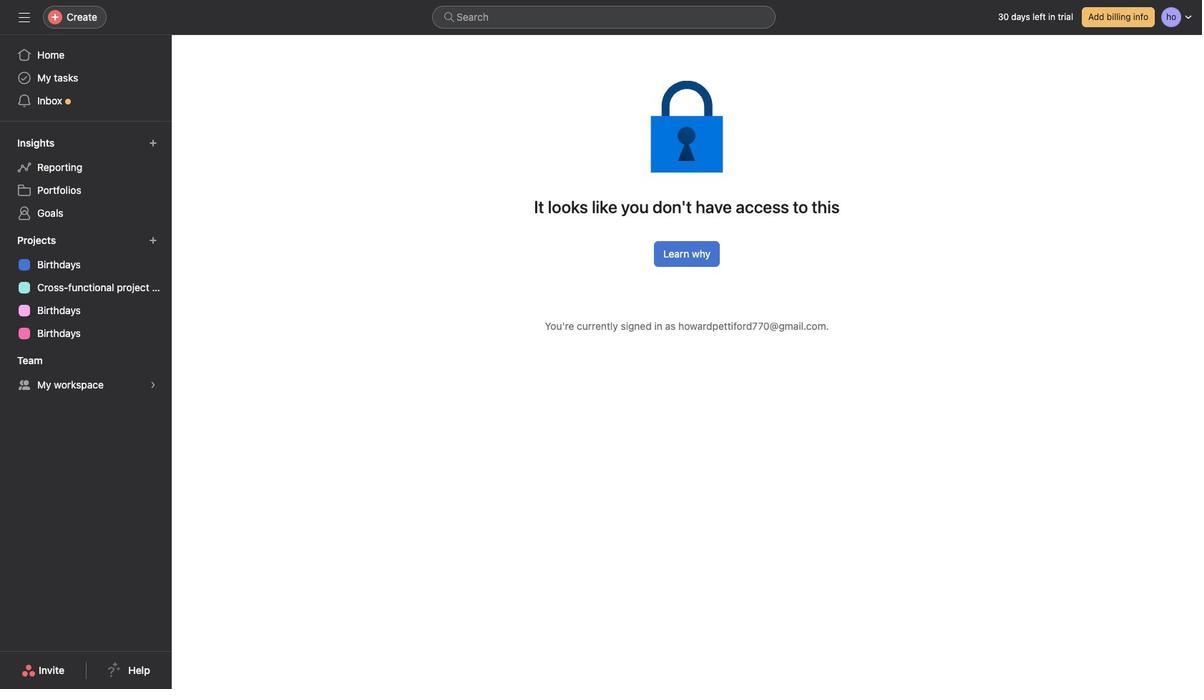 Task type: vqa. For each thing, say whether or not it's contained in the screenshot.
Insights element
yes



Task type: describe. For each thing, give the bounding box(es) containing it.
see details, my workspace image
[[149, 381, 158, 390]]

global element
[[0, 35, 172, 121]]

projects element
[[0, 228, 172, 348]]

new project or portfolio image
[[149, 236, 158, 245]]



Task type: locate. For each thing, give the bounding box(es) containing it.
insights element
[[0, 130, 172, 228]]

teams element
[[0, 348, 172, 400]]

hide sidebar image
[[19, 11, 30, 23]]

new insights image
[[149, 139, 158, 148]]

list box
[[433, 6, 776, 29]]



